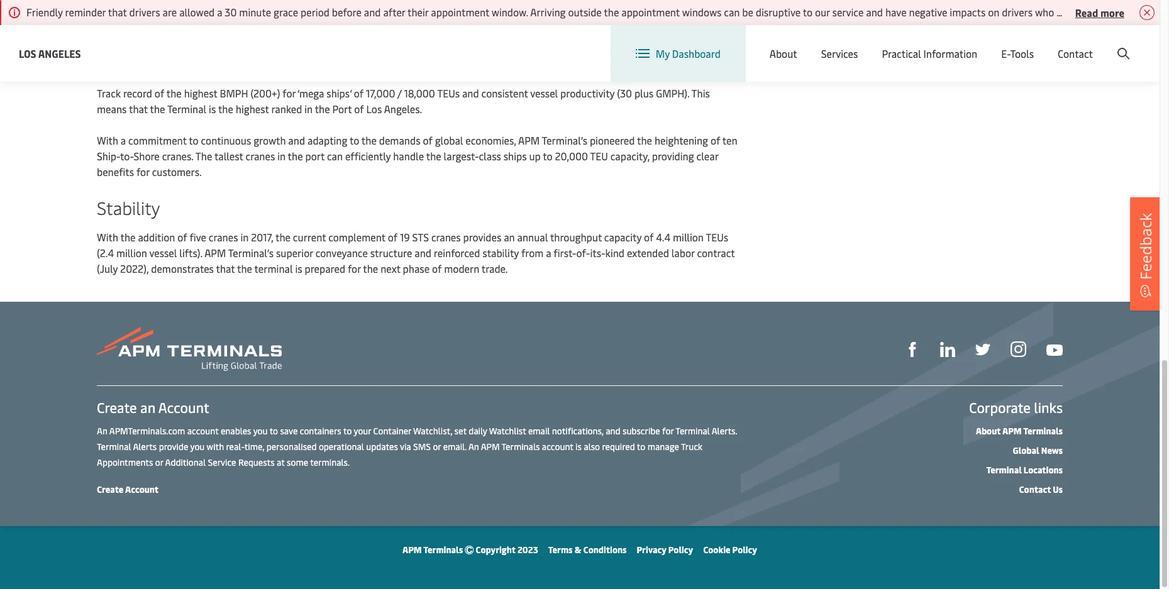 Task type: locate. For each thing, give the bounding box(es) containing it.
1 horizontal spatial /
[[1061, 37, 1065, 51]]

of right ships'
[[354, 86, 364, 100]]

create for create an account
[[97, 398, 137, 417]]

dashboard
[[672, 47, 721, 60]]

/ right 'login'
[[1061, 37, 1065, 51]]

1 vertical spatial in
[[278, 149, 286, 163]]

0 horizontal spatial or
[[155, 457, 163, 469]]

0 horizontal spatial teus
[[437, 86, 460, 100]]

1 vertical spatial an
[[140, 398, 155, 417]]

1 horizontal spatial terminal's
[[542, 133, 588, 147]]

facebook image
[[905, 342, 920, 357]]

account down appointments
[[125, 484, 159, 496]]

20,000
[[555, 149, 588, 163]]

of inside about 80% of import appointments are kept by trucking companies offering sustainable and reliable import delivery program.
[[211, 5, 221, 19]]

teus inside track record of the highest bmph (200+) for 'mega ships' of 17,000 / 18,000 teus and consistent vessel productivity (30 plus gmph). this means that the terminal is the highest ranked in the port of los angeles.
[[437, 86, 460, 100]]

of left the ten
[[711, 133, 721, 147]]

1 horizontal spatial that
[[129, 102, 148, 116]]

on left time. at the top
[[1085, 5, 1097, 19]]

1 horizontal spatial teus
[[706, 230, 729, 244]]

0 horizontal spatial an
[[97, 425, 107, 437]]

global news link
[[1013, 445, 1063, 457]]

0 horizontal spatial in
[[241, 230, 249, 244]]

the left addition
[[120, 230, 136, 244]]

policy for privacy policy
[[669, 544, 693, 556]]

0 horizontal spatial about
[[159, 5, 187, 19]]

1 vertical spatial an
[[469, 441, 479, 453]]

1 vertical spatial with
[[97, 230, 118, 244]]

million up labor
[[673, 230, 704, 244]]

2 appointment from the left
[[622, 5, 680, 19]]

1 horizontal spatial contact
[[1058, 47, 1093, 60]]

an up apmterminals.com
[[140, 398, 155, 417]]

to
[[803, 5, 813, 19], [189, 133, 199, 147], [350, 133, 359, 147], [543, 149, 553, 163], [270, 425, 278, 437], [343, 425, 352, 437], [637, 441, 646, 453]]

are left "kept"
[[322, 5, 336, 19]]

1 with from the top
[[97, 133, 118, 147]]

e-tools
[[1002, 47, 1034, 60]]

global
[[435, 133, 463, 147]]

demands
[[379, 133, 421, 147]]

benefits
[[97, 165, 134, 179]]

1 vertical spatial los
[[367, 102, 382, 116]]

terminal down global news link
[[987, 464, 1022, 476]]

1 vertical spatial teus
[[706, 230, 729, 244]]

account up provide
[[158, 398, 209, 417]]

vessel inside with the addition of five cranes in 2017, the current complement of 19 sts cranes provides an annual throughput capacity of 4.4 million teus (2.4 million vessel lifts). apm terminal's superior conveyance structure and reinforced stability from a first-of-its-kind extended labor contract (july 2022), demonstrates that the terminal is prepared for the next phase of modern trade.
[[149, 246, 177, 260]]

apm down daily
[[481, 441, 500, 453]]

terminals up global news link
[[1024, 425, 1063, 437]]

1 horizontal spatial about
[[770, 47, 798, 60]]

with
[[207, 441, 224, 453]]

watchlist,
[[413, 425, 452, 437]]

feedback button
[[1131, 197, 1162, 310]]

via
[[400, 441, 411, 453]]

los
[[19, 46, 36, 60], [367, 102, 382, 116]]

terminals
[[1024, 425, 1063, 437], [502, 441, 540, 453], [424, 544, 463, 556]]

the right record
[[167, 86, 182, 100]]

in inside with a commitment to continuous growth and adapting to the demands of global economies, apm terminal's pioneered the heightening of ten ship-to-shore cranes. the tallest cranes in the port can efficiently handle the largest-class ships up to 20,000 teu capacity, providing clear benefits for customers.
[[278, 149, 286, 163]]

that down record
[[129, 102, 148, 116]]

an inside with the addition of five cranes in 2017, the current complement of 19 sts cranes provides an annual throughput capacity of 4.4 million teus (2.4 million vessel lifts). apm terminal's superior conveyance structure and reinforced stability from a first-of-its-kind extended labor contract (july 2022), demonstrates that the terminal is prepared for the next phase of modern trade.
[[504, 230, 515, 244]]

some
[[287, 457, 308, 469]]

drivers left who
[[1002, 5, 1033, 19]]

0 horizontal spatial that
[[108, 5, 127, 19]]

2 with from the top
[[97, 230, 118, 244]]

can
[[724, 5, 740, 19], [327, 149, 343, 163]]

an up "stability"
[[504, 230, 515, 244]]

2 are from the left
[[322, 5, 336, 19]]

a inside with the addition of five cranes in 2017, the current complement of 19 sts cranes provides an annual throughput capacity of 4.4 million teus (2.4 million vessel lifts). apm terminal's superior conveyance structure and reinforced stability from a first-of-its-kind extended labor contract (july 2022), demonstrates that the terminal is prepared for the next phase of modern trade.
[[546, 246, 551, 260]]

0 vertical spatial can
[[724, 5, 740, 19]]

1 horizontal spatial drivers
[[1002, 5, 1033, 19]]

1 horizontal spatial million
[[673, 230, 704, 244]]

(july
[[97, 262, 118, 276]]

and up required
[[606, 425, 621, 437]]

to right up
[[543, 149, 553, 163]]

0 vertical spatial terminals
[[1024, 425, 1063, 437]]

1 import from the left
[[224, 5, 254, 19]]

2 vertical spatial in
[[241, 230, 249, 244]]

account down email
[[542, 441, 574, 453]]

your
[[354, 425, 371, 437]]

disruptive
[[756, 5, 801, 19]]

apm inside an apmterminals.com account enables you to save containers to your container watchlist, set daily watchlist email notifications, and subscribe for terminal alerts. terminal alerts provide you with real-time, personalised operational updates via sms or email. an apm terminals account is also required to manage truck appointments or additional service requests at some terminals.
[[481, 441, 500, 453]]

port
[[333, 102, 352, 116]]

continuous
[[201, 133, 251, 147]]

contact for contact
[[1058, 47, 1093, 60]]

requests
[[238, 457, 275, 469]]

million up 2022),
[[116, 246, 147, 260]]

import right reliable
[[613, 5, 644, 19]]

vessel inside track record of the highest bmph (200+) for 'mega ships' of 17,000 / 18,000 teus and consistent vessel productivity (30 plus gmph). this means that the terminal is the highest ranked in the port of los angeles.
[[530, 86, 558, 100]]

a up to-
[[121, 133, 126, 147]]

about button
[[770, 25, 798, 82]]

consistent
[[482, 86, 528, 100]]

cranes down growth
[[246, 149, 275, 163]]

0 vertical spatial with
[[97, 133, 118, 147]]

2023
[[518, 544, 538, 556]]

account up the with
[[187, 425, 219, 437]]

1 horizontal spatial an
[[504, 230, 515, 244]]

2 vertical spatial about
[[976, 425, 1001, 437]]

and inside track record of the highest bmph (200+) for 'mega ships' of 17,000 / 18,000 teus and consistent vessel productivity (30 plus gmph). this means that the terminal is the highest ranked in the port of los angeles.
[[462, 86, 479, 100]]

2 horizontal spatial terminals
[[1024, 425, 1063, 437]]

0 vertical spatial in
[[305, 102, 313, 116]]

terms
[[548, 544, 573, 556]]

before
[[332, 5, 362, 19]]

0 vertical spatial highest
[[184, 86, 217, 100]]

terminal inside track record of the highest bmph (200+) for 'mega ships' of 17,000 / 18,000 teus and consistent vessel productivity (30 plus gmph). this means that the terminal is the highest ranked in the port of los angeles.
[[167, 102, 206, 116]]

1 vertical spatial a
[[121, 133, 126, 147]]

0 horizontal spatial can
[[327, 149, 343, 163]]

apm up up
[[518, 133, 540, 147]]

news
[[1042, 445, 1063, 457]]

/
[[1061, 37, 1065, 51], [398, 86, 402, 100]]

policy right cookie
[[733, 544, 757, 556]]

1 vertical spatial is
[[295, 262, 302, 276]]

trade.
[[482, 262, 508, 276]]

in inside with the addition of five cranes in 2017, the current complement of 19 sts cranes provides an annual throughput capacity of 4.4 million teus (2.4 million vessel lifts). apm terminal's superior conveyance structure and reinforced stability from a first-of-its-kind extended labor contract (july 2022), demonstrates that the terminal is prepared for the next phase of modern trade.
[[241, 230, 249, 244]]

linkedin image
[[941, 342, 956, 357]]

is inside track record of the highest bmph (200+) for 'mega ships' of 17,000 / 18,000 teus and consistent vessel productivity (30 plus gmph). this means that the terminal is the highest ranked in the port of los angeles.
[[209, 102, 216, 116]]

1 horizontal spatial policy
[[733, 544, 757, 556]]

close alert image
[[1140, 5, 1155, 20]]

0 vertical spatial or
[[433, 441, 441, 453]]

first-
[[554, 246, 577, 260]]

1 vertical spatial global
[[1013, 445, 1040, 457]]

1 vertical spatial you
[[190, 441, 205, 453]]

1 policy from the left
[[669, 544, 693, 556]]

services
[[821, 47, 858, 60]]

1 drivers from the left
[[129, 5, 160, 19]]

cranes up reinforced
[[432, 230, 461, 244]]

service
[[833, 5, 864, 19]]

a
[[217, 5, 222, 19], [121, 133, 126, 147], [546, 246, 551, 260]]

1 vertical spatial vessel
[[149, 246, 177, 260]]

more
[[1101, 5, 1125, 19]]

0 vertical spatial terminal's
[[542, 133, 588, 147]]

2 vertical spatial create
[[97, 484, 124, 496]]

productivity
[[561, 86, 615, 100]]

create for create account
[[97, 484, 124, 496]]

track
[[97, 86, 121, 100]]

2 horizontal spatial is
[[576, 441, 582, 453]]

delivery
[[159, 21, 195, 35]]

0 vertical spatial million
[[673, 230, 704, 244]]

about apm terminals
[[976, 425, 1063, 437]]

save
[[280, 425, 298, 437]]

heightening
[[655, 133, 708, 147]]

terminal's down 2017,
[[228, 246, 274, 260]]

2 vertical spatial that
[[216, 262, 235, 276]]

account down more
[[1099, 37, 1136, 51]]

1 vertical spatial account
[[542, 441, 574, 453]]

information
[[924, 47, 978, 60]]

real-
[[226, 441, 245, 453]]

0 horizontal spatial appointment
[[431, 5, 489, 19]]

2 horizontal spatial that
[[216, 262, 235, 276]]

2 on from the left
[[1085, 5, 1097, 19]]

2 vertical spatial terminals
[[424, 544, 463, 556]]

record
[[123, 86, 152, 100]]

about left switch
[[770, 47, 798, 60]]

0 vertical spatial you
[[253, 425, 268, 437]]

highest left bmph
[[184, 86, 217, 100]]

and left 'consistent'
[[462, 86, 479, 100]]

is up continuous
[[209, 102, 216, 116]]

apm inside with a commitment to continuous growth and adapting to the demands of global economies, apm terminal's pioneered the heightening of ten ship-to-shore cranes. the tallest cranes in the port can efficiently handle the largest-class ships up to 20,000 teu capacity, providing clear benefits for customers.
[[518, 133, 540, 147]]

locations
[[1024, 464, 1063, 476]]

create up apmterminals.com
[[97, 398, 137, 417]]

0 vertical spatial a
[[217, 5, 222, 19]]

appointment up my
[[622, 5, 680, 19]]

1 horizontal spatial an
[[469, 441, 479, 453]]

teus
[[437, 86, 460, 100], [706, 230, 729, 244]]

2 policy from the left
[[733, 544, 757, 556]]

1 horizontal spatial highest
[[236, 102, 269, 116]]

2 horizontal spatial about
[[976, 425, 1001, 437]]

clear
[[697, 149, 719, 163]]

terminal's up the '20,000'
[[542, 133, 588, 147]]

2 drivers from the left
[[1002, 5, 1033, 19]]

about inside about 80% of import appointments are kept by trucking companies offering sustainable and reliable import delivery program.
[[159, 5, 187, 19]]

1 vertical spatial that
[[129, 102, 148, 116]]

for inside with a commitment to continuous growth and adapting to the demands of global economies, apm terminal's pioneered the heightening of ten ship-to-shore cranes. the tallest cranes in the port can efficiently handle the largest-class ships up to 20,000 teu capacity, providing clear benefits for customers.
[[136, 165, 150, 179]]

terminals left ⓒ
[[424, 544, 463, 556]]

current
[[293, 230, 326, 244]]

0 vertical spatial is
[[209, 102, 216, 116]]

the left next
[[363, 262, 378, 276]]

is down superior on the left of page
[[295, 262, 302, 276]]

can down adapting
[[327, 149, 343, 163]]

apm down the corporate links
[[1003, 425, 1022, 437]]

that right reminder
[[108, 5, 127, 19]]

to up the the
[[189, 133, 199, 147]]

of-
[[577, 246, 590, 260]]

that inside with the addition of five cranes in 2017, the current complement of 19 sts cranes provides an annual throughput capacity of 4.4 million teus (2.4 million vessel lifts). apm terminal's superior conveyance structure and reinforced stability from a first-of-its-kind extended labor contract (july 2022), demonstrates that the terminal is prepared for the next phase of modern trade.
[[216, 262, 235, 276]]

global
[[918, 37, 947, 51], [1013, 445, 1040, 457]]

2 horizontal spatial a
[[546, 246, 551, 260]]

0 vertical spatial /
[[1061, 37, 1065, 51]]

terminal up commitment
[[167, 102, 206, 116]]

tools
[[1011, 47, 1034, 60]]

1 vertical spatial /
[[398, 86, 402, 100]]

and left reliable
[[558, 5, 575, 19]]

0 horizontal spatial /
[[398, 86, 402, 100]]

corporate links
[[969, 398, 1063, 417]]

that right demonstrates in the left of the page
[[216, 262, 235, 276]]

0 horizontal spatial million
[[116, 246, 147, 260]]

practical
[[882, 47, 921, 60]]

a right from
[[546, 246, 551, 260]]

1 horizontal spatial import
[[613, 5, 644, 19]]

0 horizontal spatial a
[[121, 133, 126, 147]]

0 horizontal spatial account
[[187, 425, 219, 437]]

(30
[[617, 86, 632, 100]]

in inside track record of the highest bmph (200+) for 'mega ships' of 17,000 / 18,000 teus and consistent vessel productivity (30 plus gmph). this means that the terminal is the highest ranked in the port of los angeles.
[[305, 102, 313, 116]]

for up the 'manage'
[[663, 425, 674, 437]]

apmt footer logo image
[[97, 327, 282, 371]]

location
[[838, 36, 877, 50]]

or
[[433, 441, 441, 453], [155, 457, 163, 469]]

annual
[[517, 230, 548, 244]]

los left the 'angeles'
[[19, 46, 36, 60]]

apm
[[518, 133, 540, 147], [205, 246, 226, 260], [1003, 425, 1022, 437], [481, 441, 500, 453], [403, 544, 422, 556]]

trucking
[[374, 5, 411, 19]]

ship-
[[97, 149, 120, 163]]

arriving
[[531, 5, 566, 19]]

contact down 'arrive'
[[1058, 47, 1093, 60]]

and right growth
[[288, 133, 305, 147]]

appointment right their
[[431, 5, 489, 19]]

program.
[[197, 21, 238, 35]]

1 horizontal spatial are
[[322, 5, 336, 19]]

with the addition of five cranes in 2017, the current complement of 19 sts cranes provides an annual throughput capacity of 4.4 million teus (2.4 million vessel lifts). apm terminal's superior conveyance structure and reinforced stability from a first-of-its-kind extended labor contract (july 2022), demonstrates that the terminal is prepared for the next phase of modern trade.
[[97, 230, 735, 276]]

terminal's inside with the addition of five cranes in 2017, the current complement of 19 sts cranes provides an annual throughput capacity of 4.4 million teus (2.4 million vessel lifts). apm terminal's superior conveyance structure and reinforced stability from a first-of-its-kind extended labor contract (july 2022), demonstrates that the terminal is prepared for the next phase of modern trade.
[[228, 246, 274, 260]]

0 vertical spatial teus
[[437, 86, 460, 100]]

to left our
[[803, 5, 813, 19]]

and down sts
[[415, 246, 432, 260]]

create down read
[[1068, 37, 1097, 51]]

an down daily
[[469, 441, 479, 453]]

0 horizontal spatial an
[[140, 398, 155, 417]]

largest-
[[444, 149, 479, 163]]

0 vertical spatial los
[[19, 46, 36, 60]]

in left 2017,
[[241, 230, 249, 244]]

0 horizontal spatial terminal's
[[228, 246, 274, 260]]

'mega
[[297, 86, 324, 100]]

for down shore
[[136, 165, 150, 179]]

apm inside with the addition of five cranes in 2017, the current complement of 19 sts cranes provides an annual throughput capacity of 4.4 million teus (2.4 million vessel lifts). apm terminal's superior conveyance structure and reinforced stability from a first-of-its-kind extended labor contract (july 2022), demonstrates that the terminal is prepared for the next phase of modern trade.
[[205, 246, 226, 260]]

1 vertical spatial contact
[[1020, 484, 1051, 496]]

contact down locations
[[1020, 484, 1051, 496]]

terminals down watchlist
[[502, 441, 540, 453]]

1 vertical spatial terminals
[[502, 441, 540, 453]]

0 vertical spatial account
[[1099, 37, 1136, 51]]

0 horizontal spatial is
[[209, 102, 216, 116]]

apm down five
[[205, 246, 226, 260]]

with inside with the addition of five cranes in 2017, the current complement of 19 sts cranes provides an annual throughput capacity of 4.4 million teus (2.4 million vessel lifts). apm terminal's superior conveyance structure and reinforced stability from a first-of-its-kind extended labor contract (july 2022), demonstrates that the terminal is prepared for the next phase of modern trade.
[[97, 230, 118, 244]]

privacy policy
[[637, 544, 693, 556]]

for
[[283, 86, 296, 100], [136, 165, 150, 179], [348, 262, 361, 276], [663, 425, 674, 437]]

global for global news
[[1013, 445, 1040, 457]]

can inside with a commitment to continuous growth and adapting to the demands of global economies, apm terminal's pioneered the heightening of ten ship-to-shore cranes. the tallest cranes in the port can efficiently handle the largest-class ships up to 20,000 teu capacity, providing clear benefits for customers.
[[327, 149, 343, 163]]

sts
[[412, 230, 429, 244]]

with inside with a commitment to continuous growth and adapting to the demands of global economies, apm terminal's pioneered the heightening of ten ship-to-shore cranes. the tallest cranes in the port can efficiently handle the largest-class ships up to 20,000 teu capacity, providing clear benefits for customers.
[[97, 133, 118, 147]]

you up time,
[[253, 425, 268, 437]]

1 horizontal spatial cranes
[[246, 149, 275, 163]]

terminal locations
[[987, 464, 1063, 476]]

a left "30"
[[217, 5, 222, 19]]

0 horizontal spatial drivers
[[129, 5, 160, 19]]

0 vertical spatial contact
[[1058, 47, 1093, 60]]

teus right 18,000
[[437, 86, 460, 100]]

0 vertical spatial about
[[159, 5, 187, 19]]

the down ''mega'
[[315, 102, 330, 116]]

global inside button
[[918, 37, 947, 51]]

1 vertical spatial highest
[[236, 102, 269, 116]]

ships'
[[327, 86, 352, 100]]

1 horizontal spatial on
[[1085, 5, 1097, 19]]

terminals inside an apmterminals.com account enables you to save containers to your container watchlist, set daily watchlist email notifications, and subscribe for terminal alerts. terminal alerts provide you with real-time, personalised operational updates via sms or email. an apm terminals account is also required to manage truck appointments or additional service requests at some terminals.
[[502, 441, 540, 453]]

about up the "delivery"
[[159, 5, 187, 19]]

1 horizontal spatial a
[[217, 5, 222, 19]]

0 horizontal spatial global
[[918, 37, 947, 51]]

1 vertical spatial account
[[158, 398, 209, 417]]

about down corporate
[[976, 425, 1001, 437]]

economies,
[[466, 133, 516, 147]]

(200+)
[[251, 86, 280, 100]]

million
[[673, 230, 704, 244], [116, 246, 147, 260]]

1 horizontal spatial is
[[295, 262, 302, 276]]

0 horizontal spatial contact
[[1020, 484, 1051, 496]]

1 horizontal spatial in
[[278, 149, 286, 163]]

los down '17,000'
[[367, 102, 382, 116]]

/ inside login / create account link
[[1061, 37, 1065, 51]]

an up appointments
[[97, 425, 107, 437]]

contact button
[[1058, 25, 1093, 82]]

1 horizontal spatial you
[[253, 425, 268, 437]]

with up "(2.4"
[[97, 230, 118, 244]]

0 horizontal spatial import
[[224, 5, 254, 19]]

drivers
[[129, 5, 160, 19], [1002, 5, 1033, 19]]

vessel down addition
[[149, 246, 177, 260]]

commitment
[[128, 133, 187, 147]]

highest down (200+)
[[236, 102, 269, 116]]

1 are from the left
[[163, 5, 177, 19]]

in down ''mega'
[[305, 102, 313, 116]]

privacy policy link
[[637, 544, 693, 556]]

/ up angeles. on the left of page
[[398, 86, 402, 100]]

or down alerts
[[155, 457, 163, 469]]

provides
[[463, 230, 502, 244]]

2 vertical spatial is
[[576, 441, 582, 453]]

e-
[[1002, 47, 1011, 60]]

cranes right five
[[209, 230, 238, 244]]

with up ship-
[[97, 133, 118, 147]]

1 vertical spatial about
[[770, 47, 798, 60]]

create
[[1068, 37, 1097, 51], [97, 398, 137, 417], [97, 484, 124, 496]]

on right impacts
[[988, 5, 1000, 19]]

policy right privacy
[[669, 544, 693, 556]]

cranes inside with a commitment to continuous growth and adapting to the demands of global economies, apm terminal's pioneered the heightening of ten ship-to-shore cranes. the tallest cranes in the port can efficiently handle the largest-class ships up to 20,000 teu capacity, providing clear benefits for customers.
[[246, 149, 275, 163]]

2017,
[[251, 230, 273, 244]]

truck
[[681, 441, 703, 453]]

modern
[[444, 262, 480, 276]]

0 vertical spatial an
[[504, 230, 515, 244]]

create down appointments
[[97, 484, 124, 496]]

los angeles
[[19, 46, 81, 60]]

on
[[988, 5, 1000, 19], [1085, 5, 1097, 19]]

you left the with
[[190, 441, 205, 453]]

is inside an apmterminals.com account enables you to save containers to your container watchlist, set daily watchlist email notifications, and subscribe for terminal alerts. terminal alerts provide you with real-time, personalised operational updates via sms or email. an apm terminals account is also required to manage truck appointments or additional service requests at some terminals.
[[576, 441, 582, 453]]

0 horizontal spatial you
[[190, 441, 205, 453]]



Task type: vqa. For each thing, say whether or not it's contained in the screenshot.
THE WESTERN
no



Task type: describe. For each thing, give the bounding box(es) containing it.
with for with a commitment to continuous growth and adapting to the demands of global economies, apm terminal's pioneered the heightening of ten ship-to-shore cranes. the tallest cranes in the port can efficiently handle the largest-class ships up to 20,000 teu capacity, providing clear benefits for customers.
[[97, 133, 118, 147]]

and left have
[[867, 5, 883, 19]]

youtube image
[[1047, 345, 1063, 356]]

a inside with a commitment to continuous growth and adapting to the demands of global economies, apm terminal's pioneered the heightening of ten ship-to-shore cranes. the tallest cranes in the port can efficiently handle the largest-class ships up to 20,000 teu capacity, providing clear benefits for customers.
[[121, 133, 126, 147]]

the down bmph
[[218, 102, 233, 116]]

additional
[[165, 457, 206, 469]]

superior
[[276, 246, 313, 260]]

the right outside at the top
[[604, 5, 619, 19]]

after
[[383, 5, 405, 19]]

30
[[225, 5, 237, 19]]

and inside an apmterminals.com account enables you to save containers to your container watchlist, set daily watchlist email notifications, and subscribe for terminal alerts. terminal alerts provide you with real-time, personalised operational updates via sms or email. an apm terminals account is also required to manage truck appointments or additional service requests at some terminals.
[[606, 425, 621, 437]]

that inside track record of the highest bmph (200+) for 'mega ships' of 17,000 / 18,000 teus and consistent vessel productivity (30 plus gmph). this means that the terminal is the highest ranked in the port of los angeles.
[[129, 102, 148, 116]]

1 appointment from the left
[[431, 5, 489, 19]]

to left your
[[343, 425, 352, 437]]

terminal's inside with a commitment to continuous growth and adapting to the demands of global economies, apm terminal's pioneered the heightening of ten ship-to-shore cranes. the tallest cranes in the port can efficiently handle the largest-class ships up to 20,000 teu capacity, providing clear benefits for customers.
[[542, 133, 588, 147]]

means
[[97, 102, 127, 116]]

of right port
[[354, 102, 364, 116]]

tallest
[[214, 149, 243, 163]]

0 vertical spatial create
[[1068, 37, 1097, 51]]

track record of the highest bmph (200+) for 'mega ships' of 17,000 / 18,000 teus and consistent vessel productivity (30 plus gmph). this means that the terminal is the highest ranked in the port of los angeles.
[[97, 86, 710, 116]]

about for about apm terminals
[[976, 425, 1001, 437]]

menu
[[949, 37, 975, 51]]

(2.4
[[97, 246, 114, 260]]

capacity,
[[611, 149, 650, 163]]

about for about
[[770, 47, 798, 60]]

services button
[[821, 25, 858, 82]]

provide
[[159, 441, 188, 453]]

the down global
[[426, 149, 441, 163]]

apm left ⓒ
[[403, 544, 422, 556]]

pioneered
[[590, 133, 635, 147]]

0 vertical spatial that
[[108, 5, 127, 19]]

customers.
[[152, 165, 201, 179]]

1 horizontal spatial can
[[724, 5, 740, 19]]

0 vertical spatial an
[[97, 425, 107, 437]]

18,000
[[404, 86, 435, 100]]

us
[[1053, 484, 1063, 496]]

contact for contact us
[[1020, 484, 1051, 496]]

e-tools button
[[1002, 25, 1034, 82]]

contact us
[[1020, 484, 1063, 496]]

tha
[[1158, 5, 1170, 19]]

negative
[[909, 5, 948, 19]]

operational
[[319, 441, 364, 453]]

twitter image
[[976, 342, 991, 357]]

shore
[[134, 149, 160, 163]]

of right the phase
[[432, 262, 442, 276]]

global menu button
[[890, 25, 987, 63]]

2 import from the left
[[613, 5, 644, 19]]

complement
[[329, 230, 386, 244]]

for inside an apmterminals.com account enables you to save containers to your container watchlist, set daily watchlist email notifications, and subscribe for terminal alerts. terminal alerts provide you with real-time, personalised operational updates via sms or email. an apm terminals account is also required to manage truck appointments or additional service requests at some terminals.
[[663, 425, 674, 437]]

2 horizontal spatial cranes
[[432, 230, 461, 244]]

terminal
[[255, 262, 293, 276]]

who
[[1036, 5, 1055, 19]]

0 horizontal spatial los
[[19, 46, 36, 60]]

0 horizontal spatial highest
[[184, 86, 217, 100]]

to left the save
[[270, 425, 278, 437]]

practical information button
[[882, 25, 978, 82]]

global for global menu
[[918, 37, 947, 51]]

read
[[1076, 5, 1099, 19]]

reinforced
[[434, 246, 480, 260]]

about for about 80% of import appointments are kept by trucking companies offering sustainable and reliable import delivery program.
[[159, 5, 187, 19]]

our
[[815, 5, 830, 19]]

/ inside track record of the highest bmph (200+) for 'mega ships' of 17,000 / 18,000 teus and consistent vessel productivity (30 plus gmph). this means that the terminal is the highest ranked in the port of los angeles.
[[398, 86, 402, 100]]

terminal up appointments
[[97, 441, 131, 453]]

for inside with the addition of five cranes in 2017, the current complement of 19 sts cranes provides an annual throughput capacity of 4.4 million teus (2.4 million vessel lifts). apm terminal's superior conveyance structure and reinforced stability from a first-of-its-kind extended labor contract (july 2022), demonstrates that the terminal is prepared for the next phase of modern trade.
[[348, 262, 361, 276]]

to down subscribe
[[637, 441, 646, 453]]

and left after at top
[[364, 5, 381, 19]]

for inside track record of the highest bmph (200+) for 'mega ships' of 17,000 / 18,000 teus and consistent vessel productivity (30 plus gmph). this means that the terminal is the highest ranked in the port of los angeles.
[[283, 86, 296, 100]]

from
[[522, 246, 544, 260]]

los inside track record of the highest bmph (200+) for 'mega ships' of 17,000 / 18,000 teus and consistent vessel productivity (30 plus gmph). this means that the terminal is the highest ranked in the port of los angeles.
[[367, 102, 382, 116]]

terms & conditions link
[[548, 544, 627, 556]]

read more button
[[1076, 4, 1125, 20]]

the left port
[[288, 149, 303, 163]]

cookie policy
[[703, 544, 757, 556]]

reminder
[[65, 5, 106, 19]]

port
[[305, 149, 325, 163]]

be
[[743, 5, 754, 19]]

of left the "19"
[[388, 230, 398, 244]]

are inside about 80% of import appointments are kept by trucking companies offering sustainable and reliable import delivery program.
[[322, 5, 336, 19]]

terminal up truck
[[676, 425, 710, 437]]

container
[[373, 425, 411, 437]]

time,
[[245, 441, 264, 453]]

the down record
[[150, 102, 165, 116]]

teus inside with the addition of five cranes in 2017, the current complement of 19 sts cranes provides an annual throughput capacity of 4.4 million teus (2.4 million vessel lifts). apm terminal's superior conveyance structure and reinforced stability from a first-of-its-kind extended labor contract (july 2022), demonstrates that the terminal is prepared for the next phase of modern trade.
[[706, 230, 729, 244]]

1 on from the left
[[988, 5, 1000, 19]]

have
[[886, 5, 907, 19]]

containers
[[300, 425, 341, 437]]

ⓒ
[[465, 544, 474, 556]]

policy for cookie policy
[[733, 544, 757, 556]]

is inside with the addition of five cranes in 2017, the current complement of 19 sts cranes provides an annual throughput capacity of 4.4 million teus (2.4 million vessel lifts). apm terminal's superior conveyance structure and reinforced stability from a first-of-its-kind extended labor contract (july 2022), demonstrates that the terminal is prepared for the next phase of modern trade.
[[295, 262, 302, 276]]

and inside with a commitment to continuous growth and adapting to the demands of global economies, apm terminal's pioneered the heightening of ten ship-to-shore cranes. the tallest cranes in the port can efficiently handle the largest-class ships up to 20,000 teu capacity, providing clear benefits for customers.
[[288, 133, 305, 147]]

of right record
[[155, 86, 164, 100]]

friendly reminder that drivers are allowed a 30 minute grace period before and after their appointment window. arriving outside the appointment windows can be disruptive to our service and have negative impacts on drivers who arrive on time. drivers tha
[[26, 5, 1170, 19]]

enables
[[221, 425, 251, 437]]

structure
[[370, 246, 412, 260]]

of left five
[[178, 230, 187, 244]]

period
[[301, 5, 330, 19]]

read more
[[1076, 5, 1125, 19]]

and inside with the addition of five cranes in 2017, the current complement of 19 sts cranes provides an annual throughput capacity of 4.4 million teus (2.4 million vessel lifts). apm terminal's superior conveyance structure and reinforced stability from a first-of-its-kind extended labor contract (july 2022), demonstrates that the terminal is prepared for the next phase of modern trade.
[[415, 246, 432, 260]]

the up superior on the left of page
[[276, 230, 291, 244]]

login / create account
[[1035, 37, 1136, 51]]

&
[[575, 544, 582, 556]]

five
[[190, 230, 206, 244]]

required
[[602, 441, 635, 453]]

the left terminal in the left of the page
[[237, 262, 252, 276]]

80%
[[189, 5, 209, 19]]

cookie policy link
[[703, 544, 757, 556]]

by
[[361, 5, 372, 19]]

practical information
[[882, 47, 978, 60]]

the up "efficiently"
[[362, 133, 377, 147]]

to-
[[120, 149, 134, 163]]

personalised
[[267, 441, 317, 453]]

the up the capacity,
[[637, 133, 652, 147]]

my dashboard button
[[636, 25, 721, 82]]

throughput
[[550, 230, 602, 244]]

and inside about 80% of import appointments are kept by trucking companies offering sustainable and reliable import delivery program.
[[558, 5, 575, 19]]

cookie
[[703, 544, 731, 556]]

an apmterminals.com account enables you to save containers to your container watchlist, set daily watchlist email notifications, and subscribe for terminal alerts. terminal alerts provide you with real-time, personalised operational updates via sms or email. an apm terminals account is also required to manage truck appointments or additional service requests at some terminals.
[[97, 425, 737, 469]]

contact us link
[[1020, 484, 1063, 496]]

of left global
[[423, 133, 433, 147]]

instagram image
[[1011, 342, 1027, 358]]

updates
[[366, 441, 398, 453]]

lifts).
[[179, 246, 202, 260]]

0 horizontal spatial cranes
[[209, 230, 238, 244]]

offering
[[465, 5, 501, 19]]

capacity
[[605, 230, 642, 244]]

switch location button
[[786, 36, 877, 50]]

ships
[[504, 149, 527, 163]]

its-
[[590, 246, 606, 260]]

with for with the addition of five cranes in 2017, the current complement of 19 sts cranes provides an annual throughput capacity of 4.4 million teus (2.4 million vessel lifts). apm terminal's superior conveyance structure and reinforced stability from a first-of-its-kind extended labor contract (july 2022), demonstrates that the terminal is prepared for the next phase of modern trade.
[[97, 230, 118, 244]]

reliable
[[577, 5, 611, 19]]

1 horizontal spatial or
[[433, 441, 441, 453]]

contract
[[697, 246, 735, 260]]

global news
[[1013, 445, 1063, 457]]

also
[[584, 441, 600, 453]]

1 horizontal spatial account
[[542, 441, 574, 453]]

apm terminals ⓒ copyright 2023
[[403, 544, 538, 556]]

alerts
[[133, 441, 157, 453]]

of left 4.4
[[644, 230, 654, 244]]

alerts.
[[712, 425, 737, 437]]

1 vertical spatial million
[[116, 246, 147, 260]]

2 vertical spatial account
[[125, 484, 159, 496]]

0 horizontal spatial terminals
[[424, 544, 463, 556]]

companies
[[414, 5, 462, 19]]

kept
[[339, 5, 359, 19]]

teu
[[590, 149, 608, 163]]

to up "efficiently"
[[350, 133, 359, 147]]

links
[[1034, 398, 1063, 417]]



